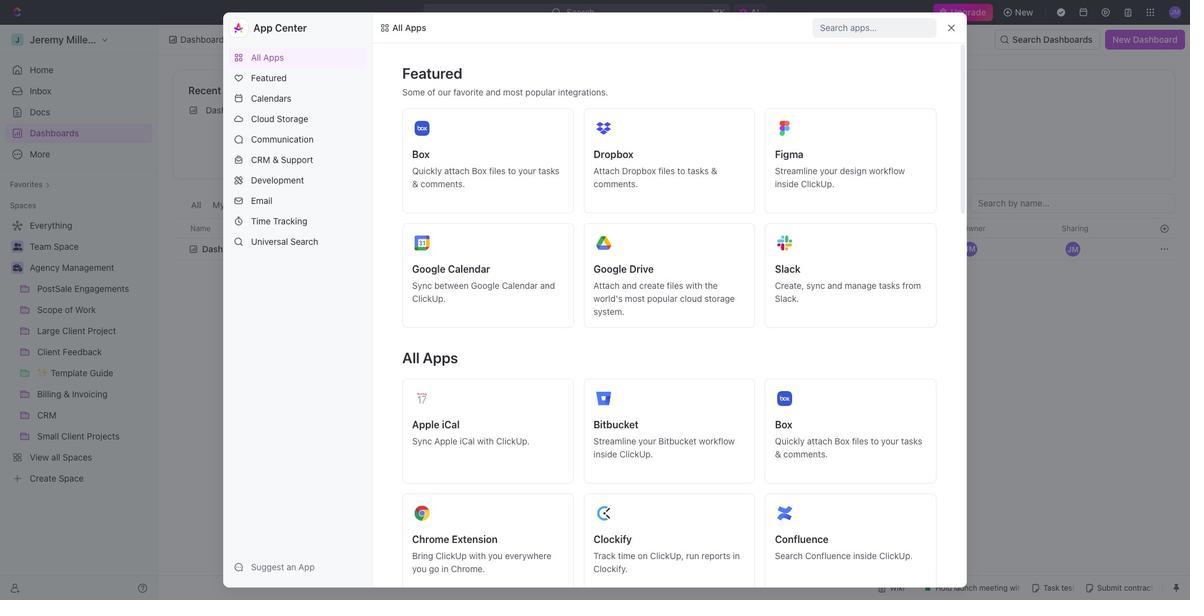 Task type: locate. For each thing, give the bounding box(es) containing it.
with inside chrome extension bring clickup with you everywhere you go in chrome.
[[469, 550, 486, 561]]

1 horizontal spatial in
[[733, 550, 740, 561]]

1 vertical spatial app
[[299, 562, 315, 572]]

1 horizontal spatial streamline
[[775, 166, 818, 176]]

of
[[427, 87, 436, 97]]

1 vertical spatial calendar
[[502, 280, 538, 291]]

1 horizontal spatial new
[[1113, 34, 1131, 45]]

1 horizontal spatial jm
[[1068, 245, 1079, 254]]

in right go
[[442, 563, 449, 574]]

sync
[[807, 280, 825, 291]]

docs
[[30, 107, 50, 117]]

slack create, sync and manage tasks from slack.
[[775, 263, 921, 304]]

google
[[412, 263, 446, 275], [594, 263, 627, 275], [471, 280, 500, 291]]

google right between at the left top
[[471, 280, 500, 291]]

calendar
[[448, 263, 490, 275], [502, 280, 538, 291]]

popular left integrations. at the top of the page
[[525, 87, 556, 97]]

in inside chrome extension bring clickup with you everywhere you go in chrome.
[[442, 563, 449, 574]]

0 vertical spatial all apps link
[[378, 20, 429, 35]]

date updated
[[864, 223, 911, 233]]

featured up calendars
[[251, 73, 287, 83]]

3 dashboard link from the left
[[858, 100, 1170, 120]]

in
[[733, 550, 740, 561], [442, 563, 449, 574]]

dashboards
[[180, 34, 229, 45], [1043, 34, 1093, 45], [30, 128, 79, 138], [227, 200, 276, 210]]

jm
[[965, 244, 976, 254], [1068, 245, 1079, 254]]

2 vertical spatial inside
[[853, 550, 877, 561]]

1 horizontal spatial popular
[[647, 293, 678, 304]]

1 vertical spatial dropbox
[[622, 166, 656, 176]]

1 horizontal spatial attach
[[807, 436, 832, 446]]

0 horizontal spatial quickly
[[412, 166, 442, 176]]

popular down create
[[647, 293, 678, 304]]

jm down sharing
[[1068, 245, 1079, 254]]

0 horizontal spatial you
[[412, 563, 427, 574]]

sync inside apple ical sync apple ical with clickup.
[[412, 436, 432, 446]]

1 horizontal spatial to
[[677, 166, 685, 176]]

jeremy miller, , element down "owner"
[[963, 242, 978, 257]]

inside for bitbucket
[[594, 449, 617, 459]]

0 vertical spatial you
[[488, 550, 503, 561]]

communication
[[251, 134, 314, 144]]

dashboard link
[[183, 100, 495, 120], [521, 100, 832, 120], [858, 100, 1170, 120]]

comments.
[[421, 179, 465, 189], [594, 179, 638, 189], [784, 449, 828, 459]]

inside inside confluence search confluence inside clickup.
[[853, 550, 877, 561]]

streamline for figma
[[775, 166, 818, 176]]

apps
[[405, 22, 426, 33], [263, 52, 284, 63], [423, 349, 458, 366]]

clockify
[[594, 534, 632, 545]]

sync
[[412, 280, 432, 291], [412, 436, 432, 446]]

2 horizontal spatial dashboard link
[[858, 100, 1170, 120]]

quickly
[[412, 166, 442, 176], [775, 436, 805, 446]]

0 vertical spatial workflow
[[869, 166, 905, 176]]

search inside confluence search confluence inside clickup.
[[775, 550, 803, 561]]

0 horizontal spatial workflow
[[699, 436, 735, 446]]

0 horizontal spatial featured
[[251, 73, 287, 83]]

0 horizontal spatial app
[[254, 22, 273, 33]]

row
[[173, 218, 1175, 239]]

dashboard row
[[173, 237, 1175, 262]]

most inside google drive attach and create files with the world's most popular cloud storage system.
[[625, 293, 645, 304]]

clickup. inside apple ical sync apple ical with clickup.
[[496, 436, 530, 446]]

bitbucket streamline your bitbucket workflow inside clickup.
[[594, 419, 735, 459]]

everywhere
[[505, 550, 551, 561]]

1 horizontal spatial you
[[488, 550, 503, 561]]

storage
[[705, 293, 735, 304]]

0 vertical spatial favorites
[[526, 85, 569, 96]]

dashboard button down name
[[188, 237, 267, 262]]

streamline
[[775, 166, 818, 176], [594, 436, 636, 446]]

0 vertical spatial new
[[1015, 7, 1033, 17]]

0 horizontal spatial google
[[412, 263, 446, 275]]

1 vertical spatial sync
[[412, 436, 432, 446]]

1 vertical spatial inside
[[594, 449, 617, 459]]

apple ical sync apple ical with clickup.
[[412, 419, 530, 446]]

your inside bitbucket streamline your bitbucket workflow inside clickup.
[[639, 436, 656, 446]]

search for confluence
[[775, 550, 803, 561]]

bitbucket
[[594, 419, 639, 430], [659, 436, 697, 446]]

1 horizontal spatial box quickly attach box files to your tasks & comments.
[[775, 419, 922, 459]]

dialog
[[223, 12, 967, 600]]

dashboards link
[[5, 123, 152, 143]]

jm for jeremy miller, , element inside jm 'button'
[[1068, 245, 1079, 254]]

tasks inside slack create, sync and manage tasks from slack.
[[879, 280, 900, 291]]

inside inside figma streamline your design workflow inside clickup.
[[775, 179, 799, 189]]

attach inside google drive attach and create files with the world's most popular cloud storage system.
[[594, 280, 620, 291]]

clickup,
[[650, 550, 684, 561]]

jm inside 'button'
[[1068, 245, 1079, 254]]

attach
[[594, 166, 620, 176], [594, 280, 620, 291]]

crm & support link
[[229, 150, 367, 170]]

0 horizontal spatial bitbucket
[[594, 419, 639, 430]]

1 horizontal spatial favorites
[[526, 85, 569, 96]]

tab list
[[188, 193, 416, 218]]

your
[[518, 166, 536, 176], [820, 166, 838, 176], [639, 436, 656, 446], [881, 436, 899, 446]]

our
[[438, 87, 451, 97]]

0 vertical spatial inside
[[775, 179, 799, 189]]

favorites
[[526, 85, 569, 96], [10, 180, 43, 189]]

agency
[[30, 262, 60, 273]]

0 vertical spatial attach
[[444, 166, 470, 176]]

1 horizontal spatial jeremy miller, , element
[[1066, 242, 1080, 257]]

inside inside bitbucket streamline your bitbucket workflow inside clickup.
[[594, 449, 617, 459]]

0 horizontal spatial inside
[[594, 449, 617, 459]]

popular inside google drive attach and create files with the world's most popular cloud storage system.
[[647, 293, 678, 304]]

1 vertical spatial you
[[412, 563, 427, 574]]

1 horizontal spatial dashboard link
[[521, 100, 832, 120]]

0 horizontal spatial attach
[[444, 166, 470, 176]]

1 vertical spatial with
[[477, 436, 494, 446]]

app right an
[[299, 562, 315, 572]]

1 vertical spatial attach
[[807, 436, 832, 446]]

sync inside google calendar sync between google calendar and clickup.
[[412, 280, 432, 291]]

&
[[273, 154, 279, 165], [711, 166, 717, 176], [412, 179, 418, 189], [775, 449, 781, 459]]

1 vertical spatial streamline
[[594, 436, 636, 446]]

email
[[251, 195, 272, 206]]

dashboard button up google calendar sync between google calendar and clickup.
[[188, 237, 849, 262]]

1 vertical spatial all apps link
[[229, 48, 367, 68]]

clickup. for apple
[[496, 436, 530, 446]]

clickup. for bitbucket
[[620, 449, 653, 459]]

box quickly attach box files to your tasks & comments.
[[412, 149, 560, 189], [775, 419, 922, 459]]

0 vertical spatial quickly
[[412, 166, 442, 176]]

box
[[412, 149, 430, 160], [472, 166, 487, 176], [775, 419, 793, 430], [835, 436, 850, 446]]

all apps
[[392, 22, 426, 33], [251, 52, 284, 63], [402, 349, 458, 366]]

2 sync from the top
[[412, 436, 432, 446]]

0 vertical spatial streamline
[[775, 166, 818, 176]]

2 attach from the top
[[594, 280, 620, 291]]

0 vertical spatial all apps
[[392, 22, 426, 33]]

new
[[1015, 7, 1033, 17], [1113, 34, 1131, 45]]

1 horizontal spatial all apps link
[[378, 20, 429, 35]]

0 vertical spatial bitbucket
[[594, 419, 639, 430]]

0 horizontal spatial favorites
[[10, 180, 43, 189]]

app
[[254, 22, 273, 33], [299, 562, 315, 572]]

jm button
[[1062, 238, 1084, 260]]

my dashboards button
[[209, 193, 280, 218]]

2 vertical spatial search
[[775, 550, 803, 561]]

clickup. inside figma streamline your design workflow inside clickup.
[[801, 179, 835, 189]]

workflow inside bitbucket streamline your bitbucket workflow inside clickup.
[[699, 436, 735, 446]]

attach
[[444, 166, 470, 176], [807, 436, 832, 446]]

featured inside featured some of our favorite and most popular integrations.
[[402, 64, 462, 82]]

app left center
[[254, 22, 273, 33]]

2 vertical spatial all apps
[[402, 349, 458, 366]]

1 vertical spatial search
[[290, 236, 318, 247]]

your inside figma streamline your design workflow inside clickup.
[[820, 166, 838, 176]]

1 horizontal spatial bitbucket
[[659, 436, 697, 446]]

0 horizontal spatial new
[[1015, 7, 1033, 17]]

app inside button
[[299, 562, 315, 572]]

0 vertical spatial attach
[[594, 166, 620, 176]]

dashboard inside row
[[202, 244, 247, 254]]

files inside dropbox attach dropbox files to tasks & comments.
[[658, 166, 675, 176]]

2 vertical spatial apps
[[423, 349, 458, 366]]

time
[[618, 550, 635, 561]]

0 horizontal spatial dashboard link
[[183, 100, 495, 120]]

universal search link
[[229, 232, 367, 252]]

to
[[508, 166, 516, 176], [677, 166, 685, 176], [871, 436, 879, 446]]

dashboard button
[[188, 237, 849, 262], [188, 237, 267, 262]]

0 horizontal spatial calendar
[[448, 263, 490, 275]]

google up world's
[[594, 263, 627, 275]]

l_lxf image
[[380, 23, 390, 33]]

1 sync from the top
[[412, 280, 432, 291]]

0 vertical spatial search
[[1013, 34, 1041, 45]]

workflow inside figma streamline your design workflow inside clickup.
[[869, 166, 905, 176]]

most inside featured some of our favorite and most popular integrations.
[[503, 87, 523, 97]]

streamline inside bitbucket streamline your bitbucket workflow inside clickup.
[[594, 436, 636, 446]]

jm for first jeremy miller, , element from the left
[[965, 244, 976, 254]]

0 horizontal spatial most
[[503, 87, 523, 97]]

1 vertical spatial most
[[625, 293, 645, 304]]

1 vertical spatial in
[[442, 563, 449, 574]]

2 dashboard link from the left
[[521, 100, 832, 120]]

⌘k
[[712, 7, 725, 17]]

0 vertical spatial box quickly attach box files to your tasks & comments.
[[412, 149, 560, 189]]

chrome extension bring clickup with you everywhere you go in chrome.
[[412, 534, 551, 574]]

1 vertical spatial bitbucket
[[659, 436, 697, 446]]

0 vertical spatial popular
[[525, 87, 556, 97]]

jeremy miller, , element down sharing
[[1066, 242, 1080, 257]]

2 jm from the left
[[1068, 245, 1079, 254]]

agency management link
[[30, 258, 150, 278]]

featured up of
[[402, 64, 462, 82]]

0 horizontal spatial all apps link
[[229, 48, 367, 68]]

extension
[[452, 534, 498, 545]]

new button
[[998, 2, 1041, 22]]

1 vertical spatial attach
[[594, 280, 620, 291]]

upgrade
[[951, 7, 987, 17]]

new dashboard button
[[1105, 30, 1185, 50]]

google up between at the left top
[[412, 263, 446, 275]]

Search apps… field
[[820, 20, 932, 35]]

search
[[1013, 34, 1041, 45], [290, 236, 318, 247], [775, 550, 803, 561]]

1 horizontal spatial search
[[775, 550, 803, 561]]

workflow for bitbucket
[[699, 436, 735, 446]]

clickup. inside bitbucket streamline your bitbucket workflow inside clickup.
[[620, 449, 653, 459]]

universal search
[[251, 236, 318, 247]]

0 vertical spatial with
[[686, 280, 703, 291]]

management
[[62, 262, 114, 273]]

0 horizontal spatial in
[[442, 563, 449, 574]]

files inside google drive attach and create files with the world's most popular cloud storage system.
[[667, 280, 683, 291]]

0 vertical spatial calendar
[[448, 263, 490, 275]]

calendars link
[[229, 89, 367, 108]]

my dashboards
[[213, 200, 276, 210]]

most down create
[[625, 293, 645, 304]]

to inside dropbox attach dropbox files to tasks & comments.
[[677, 166, 685, 176]]

you down the bring
[[412, 563, 427, 574]]

1 horizontal spatial inside
[[775, 179, 799, 189]]

0 vertical spatial in
[[733, 550, 740, 561]]

2 jeremy miller, , element from the left
[[1066, 242, 1080, 257]]

jeremy miller, , element
[[963, 242, 978, 257], [1066, 242, 1080, 257]]

with
[[686, 280, 703, 291], [477, 436, 494, 446], [469, 550, 486, 561]]

1 dashboard link from the left
[[183, 100, 495, 120]]

inbox link
[[5, 81, 152, 101]]

in inside clockify track time on clickup, run reports in clockify.
[[733, 550, 740, 561]]

0 vertical spatial apple
[[412, 419, 440, 430]]

1 attach from the top
[[594, 166, 620, 176]]

google inside google drive attach and create files with the world's most popular cloud storage system.
[[594, 263, 627, 275]]

sharing
[[1062, 223, 1089, 233]]

most right favorite
[[503, 87, 523, 97]]

chrome.
[[451, 563, 485, 574]]

0 vertical spatial sync
[[412, 280, 432, 291]]

and inside slack create, sync and manage tasks from slack.
[[828, 280, 842, 291]]

1 jm from the left
[[965, 244, 976, 254]]

1 vertical spatial favorites
[[10, 180, 43, 189]]

tab list containing all
[[188, 193, 416, 218]]

2 horizontal spatial google
[[594, 263, 627, 275]]

1 vertical spatial workflow
[[699, 436, 735, 446]]

jm down "owner"
[[965, 244, 976, 254]]

upgrade link
[[934, 4, 993, 21]]

files
[[489, 166, 506, 176], [658, 166, 675, 176], [667, 280, 683, 291], [852, 436, 869, 446]]

tasks inside dropbox attach dropbox files to tasks & comments.
[[688, 166, 709, 176]]

0 horizontal spatial search
[[290, 236, 318, 247]]

sync for apple
[[412, 436, 432, 446]]

slack.
[[775, 293, 799, 304]]

new for new
[[1015, 7, 1033, 17]]

communication link
[[229, 130, 367, 149]]

comments. inside dropbox attach dropbox files to tasks & comments.
[[594, 179, 638, 189]]

1 vertical spatial new
[[1113, 34, 1131, 45]]

2 horizontal spatial inside
[[853, 550, 877, 561]]

1 vertical spatial all apps
[[251, 52, 284, 63]]

updated
[[882, 223, 911, 233]]

& inside dropbox attach dropbox files to tasks & comments.
[[711, 166, 717, 176]]

you down extension
[[488, 550, 503, 561]]

0 horizontal spatial jm
[[965, 244, 976, 254]]

cell
[[856, 238, 955, 260]]

0 vertical spatial most
[[503, 87, 523, 97]]

0 horizontal spatial streamline
[[594, 436, 636, 446]]

new for new dashboard
[[1113, 34, 1131, 45]]

streamline inside figma streamline your design workflow inside clickup.
[[775, 166, 818, 176]]

and
[[486, 87, 501, 97], [540, 280, 555, 291], [622, 280, 637, 291], [828, 280, 842, 291]]

1 horizontal spatial quickly
[[775, 436, 805, 446]]

2 horizontal spatial search
[[1013, 34, 1041, 45]]

cell inside dashboard row
[[856, 238, 955, 260]]

0 horizontal spatial jeremy miller, , element
[[963, 242, 978, 257]]

in right reports
[[733, 550, 740, 561]]

1 horizontal spatial most
[[625, 293, 645, 304]]

1 vertical spatial quickly
[[775, 436, 805, 446]]



Task type: vqa. For each thing, say whether or not it's contained in the screenshot.
and in the Google Drive Attach And Create Files With The World'S Most Popular Cloud Storage System.
yes



Task type: describe. For each thing, give the bounding box(es) containing it.
all apps for all apps link to the bottom
[[251, 52, 284, 63]]

cloud
[[251, 113, 275, 124]]

clickup. for figma
[[801, 179, 835, 189]]

and inside featured some of our favorite and most popular integrations.
[[486, 87, 501, 97]]

from
[[902, 280, 921, 291]]

with inside google drive attach and create files with the world's most popular cloud storage system.
[[686, 280, 703, 291]]

some
[[402, 87, 425, 97]]

0 vertical spatial ical
[[442, 419, 460, 430]]

google for google calendar
[[412, 263, 446, 275]]

0 vertical spatial confluence
[[775, 534, 829, 545]]

featured link
[[229, 68, 367, 88]]

0 vertical spatial app
[[254, 22, 273, 33]]

support
[[281, 154, 313, 165]]

dashboards inside 'dashboards' link
[[30, 128, 79, 138]]

create,
[[775, 280, 804, 291]]

create
[[639, 280, 665, 291]]

google calendar sync between google calendar and clickup.
[[412, 263, 555, 304]]

suggest
[[251, 562, 284, 572]]

1 vertical spatial box quickly attach box files to your tasks & comments.
[[775, 419, 922, 459]]

0 vertical spatial apps
[[405, 22, 426, 33]]

spaces
[[10, 201, 36, 210]]

docs link
[[5, 102, 152, 122]]

1 horizontal spatial calendar
[[502, 280, 538, 291]]

dashboards inside my dashboards button
[[227, 200, 276, 210]]

with inside apple ical sync apple ical with clickup.
[[477, 436, 494, 446]]

clockify.
[[594, 563, 628, 574]]

streamline for bitbucket
[[594, 436, 636, 446]]

on
[[638, 550, 648, 561]]

crm & support
[[251, 154, 313, 165]]

google drive attach and create files with the world's most popular cloud storage system.
[[594, 263, 735, 317]]

design
[[840, 166, 867, 176]]

home link
[[5, 60, 152, 80]]

featured for featured
[[251, 73, 287, 83]]

workspace
[[368, 200, 413, 210]]

search dashboards
[[1013, 34, 1093, 45]]

date
[[864, 223, 880, 233]]

workflow for figma
[[869, 166, 905, 176]]

1 vertical spatial apple
[[434, 436, 458, 446]]

business time image
[[13, 264, 22, 272]]

search...
[[567, 7, 602, 17]]

dashboard link for recent
[[183, 100, 495, 120]]

agency management
[[30, 262, 114, 273]]

search dashboards button
[[995, 30, 1100, 50]]

workspace button
[[365, 193, 416, 218]]

cloud
[[680, 293, 702, 304]]

favorite
[[453, 87, 484, 97]]

manage
[[845, 280, 877, 291]]

track
[[594, 550, 616, 561]]

my
[[213, 200, 225, 210]]

dashboard table
[[173, 218, 1175, 262]]

favorites inside button
[[10, 180, 43, 189]]

1 horizontal spatial google
[[471, 280, 500, 291]]

google for google drive
[[594, 263, 627, 275]]

owner
[[963, 223, 986, 233]]

1 vertical spatial ical
[[460, 436, 475, 446]]

and inside google drive attach and create files with the world's most popular cloud storage system.
[[622, 280, 637, 291]]

calendars
[[251, 93, 291, 104]]

dashboard link for favorites
[[521, 100, 832, 120]]

1 vertical spatial apps
[[263, 52, 284, 63]]

time tracking link
[[229, 211, 367, 231]]

crm
[[251, 154, 270, 165]]

reports
[[702, 550, 731, 561]]

all apps for all apps link to the top
[[392, 22, 426, 33]]

clockify track time on clickup, run reports in clockify.
[[594, 534, 740, 574]]

sidebar navigation
[[0, 25, 158, 600]]

the
[[705, 280, 718, 291]]

figma
[[775, 149, 804, 160]]

1 jeremy miller, , element from the left
[[963, 242, 978, 257]]

dialog containing featured
[[223, 12, 967, 600]]

2 horizontal spatial comments.
[[784, 449, 828, 459]]

dashboards inside search dashboards button
[[1043, 34, 1093, 45]]

go
[[429, 563, 439, 574]]

world's
[[594, 293, 623, 304]]

featured for featured some of our favorite and most popular integrations.
[[402, 64, 462, 82]]

universal
[[251, 236, 288, 247]]

favorites button
[[5, 177, 55, 192]]

system.
[[594, 306, 625, 317]]

0 horizontal spatial comments.
[[421, 179, 465, 189]]

drive
[[629, 263, 654, 275]]

popular inside featured some of our favorite and most popular integrations.
[[525, 87, 556, 97]]

app center
[[254, 22, 307, 33]]

bring
[[412, 550, 433, 561]]

suggest an app
[[251, 562, 315, 572]]

inbox
[[30, 86, 51, 96]]

cloud storage link
[[229, 109, 367, 129]]

1 vertical spatial confluence
[[805, 550, 851, 561]]

home
[[30, 64, 53, 75]]

row containing name
[[173, 218, 1175, 239]]

and inside google calendar sync between google calendar and clickup.
[[540, 280, 555, 291]]

email link
[[229, 191, 367, 211]]

search for universal
[[290, 236, 318, 247]]

attach inside dropbox attach dropbox files to tasks & comments.
[[594, 166, 620, 176]]

an
[[287, 562, 296, 572]]

development link
[[229, 170, 367, 190]]

new dashboard
[[1113, 34, 1178, 45]]

0 vertical spatial dropbox
[[594, 149, 634, 160]]

featured some of our favorite and most popular integrations.
[[402, 64, 608, 97]]

run
[[686, 550, 699, 561]]

confluence search confluence inside clickup.
[[775, 534, 913, 561]]

Search by name... text field
[[978, 194, 1168, 213]]

sync for google
[[412, 280, 432, 291]]

integrations.
[[558, 87, 608, 97]]

2 horizontal spatial to
[[871, 436, 879, 446]]

0 horizontal spatial to
[[508, 166, 516, 176]]

development
[[251, 175, 304, 185]]

all inside button
[[191, 200, 201, 210]]

clickup. inside google calendar sync between google calendar and clickup.
[[412, 293, 446, 304]]

time
[[251, 216, 271, 226]]

jeremy miller, , element inside jm 'button'
[[1066, 242, 1080, 257]]

storage
[[277, 113, 308, 124]]

0 horizontal spatial box quickly attach box files to your tasks & comments.
[[412, 149, 560, 189]]

all button
[[188, 193, 204, 218]]

cloud storage
[[251, 113, 308, 124]]

name
[[190, 223, 211, 233]]

tracking
[[273, 216, 307, 226]]

inside for figma
[[775, 179, 799, 189]]

slack
[[775, 263, 801, 275]]

suggest an app button
[[229, 557, 367, 577]]

date updated button
[[856, 219, 930, 238]]

figma streamline your design workflow inside clickup.
[[775, 149, 905, 189]]

clickup. inside confluence search confluence inside clickup.
[[879, 550, 913, 561]]

between
[[434, 280, 469, 291]]

recent
[[188, 85, 221, 96]]

clickup
[[436, 550, 467, 561]]

search inside button
[[1013, 34, 1041, 45]]



